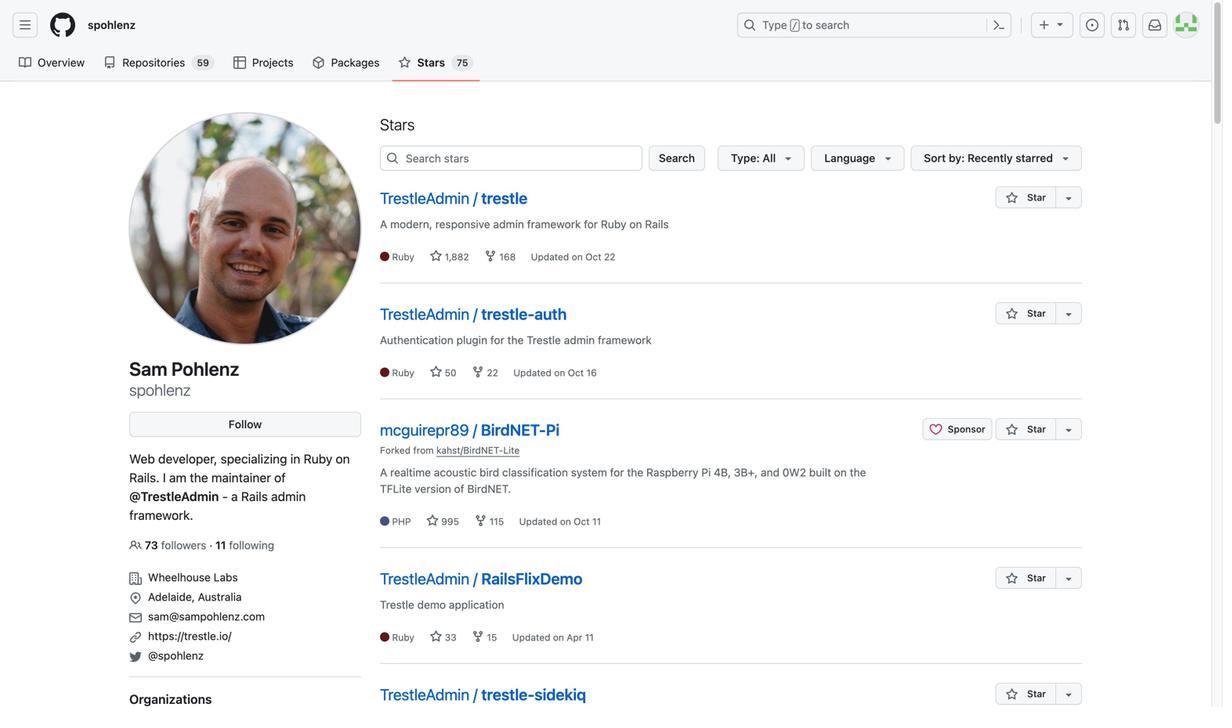 Task type: vqa. For each thing, say whether or not it's contained in the screenshot.
Rust,
no



Task type: locate. For each thing, give the bounding box(es) containing it.
star image for trestleadmin / trestle's star button
[[1006, 192, 1019, 205]]

updated for trestle-
[[514, 368, 552, 379]]

star button
[[996, 187, 1056, 209], [996, 303, 1056, 325], [996, 419, 1056, 441], [996, 568, 1056, 590], [996, 684, 1056, 706]]

rails right a
[[241, 490, 268, 505]]

sam pohlenz spohlenz
[[129, 358, 239, 399]]

/ up the application
[[474, 570, 478, 588]]

/ inside type / to search
[[792, 20, 798, 31]]

star image for 3rd star button from the bottom of the page
[[1006, 424, 1019, 437]]

2 trestle- from the top
[[482, 686, 535, 704]]

2 add this repository to a list image from the top
[[1063, 689, 1076, 702]]

updated on apr 11
[[513, 633, 594, 644]]

11 right apr
[[585, 633, 594, 644]]

bird
[[480, 466, 500, 479]]

5 star button from the top
[[996, 684, 1056, 706]]

admin
[[494, 218, 524, 231], [564, 334, 595, 347], [271, 490, 306, 505]]

1 trestle- from the top
[[482, 305, 535, 323]]

1 vertical spatial trestle-
[[482, 686, 535, 704]]

trestle- down 15 on the bottom left of the page
[[482, 686, 535, 704]]

git pull request image
[[1118, 19, 1131, 31]]

a left the modern,
[[380, 218, 388, 231]]

oct down system
[[574, 517, 590, 528]]

0 horizontal spatial of
[[274, 471, 286, 486]]

ruby for trestleadmin / trestle-auth
[[392, 368, 415, 379]]

0 vertical spatial fork image
[[472, 366, 484, 379]]

updated on oct 11
[[520, 517, 601, 528]]

recently
[[968, 152, 1013, 165]]

1 vertical spatial add this repository to a list image
[[1063, 424, 1076, 437]]

packages link
[[306, 51, 386, 74]]

twitter image
[[129, 652, 142, 664]]

1 horizontal spatial for
[[584, 218, 598, 231]]

star image for star button for trestleadmin / trestle-sidekiq
[[1006, 689, 1019, 702]]

/ for type / to search
[[792, 20, 798, 31]]

am
[[169, 471, 187, 486]]

0 vertical spatial framework
[[527, 218, 581, 231]]

0 horizontal spatial trestle
[[380, 599, 415, 612]]

fork image
[[472, 366, 484, 379], [475, 515, 487, 528], [472, 631, 485, 644]]

1 add this repository to a list image from the top
[[1063, 192, 1076, 205]]

1 horizontal spatial of
[[454, 483, 465, 496]]

triangle down image for sort by: recently starred
[[1060, 152, 1073, 165]]

star for trestle
[[1025, 192, 1047, 203]]

0 horizontal spatial pi
[[546, 421, 560, 439]]

oct for trestle
[[586, 252, 602, 263]]

a
[[231, 490, 238, 505]]

admin down trestle
[[494, 218, 524, 231]]

add this repository to a list image
[[1063, 308, 1076, 321], [1063, 424, 1076, 437], [1063, 573, 1076, 586]]

by:
[[949, 152, 965, 165]]

star for trestle-auth
[[1025, 308, 1047, 319]]

star for trestle-sidekiq
[[1025, 689, 1047, 700]]

triangle down image for language
[[882, 152, 895, 165]]

mcguirepr89
[[380, 421, 469, 439]]

packages
[[331, 56, 380, 69]]

16
[[587, 368, 597, 379]]

4 star button from the top
[[996, 568, 1056, 590]]

ruby up updated on oct 22
[[601, 218, 627, 231]]

1 trestleadmin from the top
[[380, 189, 470, 207]]

the right am
[[190, 471, 208, 486]]

a inside a realtime acoustic bird classification system for the raspberry pi 4b, 3b+, and 0w2 built on the tflite version of birdnet.
[[380, 466, 388, 479]]

4 star from the top
[[1025, 573, 1047, 584]]

22 link
[[472, 366, 501, 379]]

2 vertical spatial fork image
[[472, 631, 485, 644]]

add this repository to a list image for trestle-auth
[[1063, 308, 1076, 321]]

oct left 16
[[568, 368, 584, 379]]

2 a from the top
[[380, 466, 388, 479]]

1 star from the top
[[1025, 192, 1047, 203]]

1 vertical spatial rails
[[241, 490, 268, 505]]

1 vertical spatial pi
[[702, 466, 711, 479]]

auth
[[535, 305, 567, 323]]

0 vertical spatial admin
[[494, 218, 524, 231]]

2 vertical spatial oct
[[574, 517, 590, 528]]

updated down authentication plugin for the trestle admin framework
[[514, 368, 552, 379]]

0 vertical spatial stars
[[418, 56, 445, 69]]

star button for trestleadmin / trestle-sidekiq
[[996, 684, 1056, 706]]

1 vertical spatial a
[[380, 466, 388, 479]]

0 horizontal spatial for
[[491, 334, 505, 347]]

updated right 15 on the bottom left of the page
[[513, 633, 551, 644]]

1 vertical spatial spohlenz
[[129, 381, 191, 399]]

pi left 4b, on the right bottom
[[702, 466, 711, 479]]

for right system
[[610, 466, 624, 479]]

star image for "50" link
[[430, 366, 442, 379]]

overview
[[38, 56, 85, 69]]

triangle down image right "language"
[[882, 152, 895, 165]]

ruby down the modern,
[[392, 252, 415, 263]]

the
[[508, 334, 524, 347], [627, 466, 644, 479], [850, 466, 867, 479], [190, 471, 208, 486]]

trestleadmin up the modern,
[[380, 189, 470, 207]]

/ left trestle
[[474, 189, 478, 207]]

star image
[[399, 56, 411, 69], [1006, 192, 1019, 205], [430, 366, 442, 379], [1006, 573, 1019, 586]]

star button for trestleadmin / trestle-auth
[[996, 303, 1056, 325]]

star image for 995 link
[[426, 515, 439, 528]]

australia
[[198, 591, 242, 604]]

kahst/birdnet-lite link
[[437, 445, 520, 456]]

plus image
[[1039, 19, 1051, 31]]

sam@sampohlenz.com
[[148, 611, 265, 624]]

0 horizontal spatial rails
[[241, 490, 268, 505]]

trestle left the demo
[[380, 599, 415, 612]]

trestleadmin / railsflixdemo
[[380, 570, 583, 588]]

50
[[442, 368, 459, 379]]

admin for a modern, responsive admin framework for ruby on rails
[[494, 218, 524, 231]]

0 vertical spatial 11
[[593, 517, 601, 528]]

2 vertical spatial for
[[610, 466, 624, 479]]

/ up plugin
[[474, 305, 478, 323]]

to
[[803, 18, 813, 31]]

spohlenz up repo image
[[88, 18, 136, 31]]

spohlenz link
[[82, 13, 142, 38]]

raspberry
[[647, 466, 699, 479]]

web
[[129, 452, 155, 467]]

type: all
[[731, 152, 776, 165]]

1 horizontal spatial admin
[[494, 218, 524, 231]]

birdnet-
[[481, 421, 546, 439]]

type:
[[731, 152, 760, 165]]

1 horizontal spatial trestle
[[527, 334, 561, 347]]

1 add this repository to a list image from the top
[[1063, 308, 1076, 321]]

1 horizontal spatial pi
[[702, 466, 711, 479]]

fork image
[[485, 250, 497, 263]]

3 add this repository to a list image from the top
[[1063, 573, 1076, 586]]

fork image for trestle-
[[472, 366, 484, 379]]

ruby for trestleadmin / trestle
[[392, 252, 415, 263]]

table image
[[233, 56, 246, 69]]

triangle down image right all
[[783, 152, 795, 165]]

rails
[[645, 218, 669, 231], [241, 490, 268, 505]]

0w2
[[783, 466, 807, 479]]

updated down "a modern, responsive admin framework for ruby on rails"
[[531, 252, 569, 263]]

triangle down image right starred
[[1060, 152, 1073, 165]]

heart image
[[930, 424, 943, 436]]

specializing
[[221, 452, 287, 467]]

4 trestleadmin from the top
[[380, 686, 470, 704]]

apr
[[567, 633, 583, 644]]

2 vertical spatial admin
[[271, 490, 306, 505]]

triangle down image inside sort by: recently starred button
[[1060, 152, 1073, 165]]

33 link
[[430, 631, 459, 644]]

fork image right the 50
[[472, 366, 484, 379]]

/ inside the mcguirepr89 / birdnet-pi forked from kahst/birdnet-lite
[[473, 421, 477, 439]]

/
[[792, 20, 798, 31], [474, 189, 478, 207], [474, 305, 478, 323], [473, 421, 477, 439], [474, 570, 478, 588], [474, 686, 478, 704]]

pi up classification
[[546, 421, 560, 439]]

triangle down image right plus icon
[[1054, 18, 1067, 30]]

stars left the 75
[[418, 56, 445, 69]]

trestleadmin down 33 link
[[380, 686, 470, 704]]

1 vertical spatial 22
[[484, 368, 501, 379]]

0 vertical spatial for
[[584, 218, 598, 231]]

11
[[593, 517, 601, 528], [216, 539, 226, 552], [585, 633, 594, 644]]

issue opened image
[[1087, 19, 1099, 31]]

4b,
[[714, 466, 731, 479]]

1 vertical spatial fork image
[[475, 515, 487, 528]]

/ up kahst/birdnet-lite link
[[473, 421, 477, 439]]

spohlenz down "sam"
[[129, 381, 191, 399]]

stars
[[418, 56, 445, 69], [380, 115, 415, 134]]

sidekiq
[[535, 686, 587, 704]]

995
[[439, 517, 462, 528]]

command palette image
[[993, 19, 1006, 31]]

for inside a realtime acoustic bird classification system for the raspberry pi 4b, 3b+, and 0w2 built on the tflite version of birdnet.
[[610, 466, 624, 479]]

0 vertical spatial trestle
[[527, 334, 561, 347]]

0 vertical spatial a
[[380, 218, 388, 231]]

1 horizontal spatial rails
[[645, 218, 669, 231]]

11 down a realtime acoustic bird classification system for the raspberry pi 4b, 3b+, and 0w2 built on the tflite version of birdnet.
[[593, 517, 601, 528]]

11 right ·
[[216, 539, 226, 552]]

star image
[[430, 250, 442, 263], [1006, 308, 1019, 321], [1006, 424, 1019, 437], [426, 515, 439, 528], [430, 631, 442, 644], [1006, 689, 1019, 702]]

for right plugin
[[491, 334, 505, 347]]

classification
[[503, 466, 568, 479]]

0 vertical spatial add this repository to a list image
[[1063, 192, 1076, 205]]

type: all button
[[718, 146, 805, 171]]

star
[[1025, 192, 1047, 203], [1025, 308, 1047, 319], [1025, 424, 1047, 435], [1025, 573, 1047, 584], [1025, 689, 1047, 700]]

oct
[[586, 252, 602, 263], [568, 368, 584, 379], [574, 517, 590, 528]]

for up updated on oct 22
[[584, 218, 598, 231]]

of down 'acoustic'
[[454, 483, 465, 496]]

rails down search button
[[645, 218, 669, 231]]

1 horizontal spatial 22
[[604, 252, 616, 263]]

sponsor link
[[923, 419, 993, 441]]

trestle-
[[482, 305, 535, 323], [482, 686, 535, 704]]

home location: adelaide, australia element
[[129, 586, 361, 606]]

homepage image
[[50, 13, 75, 38]]

trestle- up authentication plugin for the trestle admin framework
[[482, 305, 535, 323]]

triangle down image inside language button
[[882, 152, 895, 165]]

of down specializing
[[274, 471, 286, 486]]

updated
[[531, 252, 569, 263], [514, 368, 552, 379], [520, 517, 558, 528], [513, 633, 551, 644]]

2 trestleadmin from the top
[[380, 305, 470, 323]]

2 horizontal spatial for
[[610, 466, 624, 479]]

fork image right 33
[[472, 631, 485, 644]]

spohlenz
[[88, 18, 136, 31], [129, 381, 191, 399]]

https://trestle.io/
[[148, 630, 232, 643]]

people image
[[129, 540, 142, 552]]

fork image right 995
[[475, 515, 487, 528]]

1 vertical spatial add this repository to a list image
[[1063, 689, 1076, 702]]

0 vertical spatial pi
[[546, 421, 560, 439]]

2 star from the top
[[1025, 308, 1047, 319]]

updated for railsflixdemo
[[513, 633, 551, 644]]

labs
[[214, 572, 238, 584]]

the right plugin
[[508, 334, 524, 347]]

updated on oct 16
[[514, 368, 597, 379]]

trestle demo application
[[380, 599, 505, 612]]

of inside web developer, specializing in ruby on rails. i am the maintainer of @trestleadmin
[[274, 471, 286, 486]]

1 star button from the top
[[996, 187, 1056, 209]]

admin inside the - a rails admin framework.
[[271, 490, 306, 505]]

2 vertical spatial add this repository to a list image
[[1063, 573, 1076, 586]]

1 vertical spatial stars
[[380, 115, 415, 134]]

trestle down auth
[[527, 334, 561, 347]]

railsflixdemo
[[482, 570, 583, 588]]

add this repository to a list image
[[1063, 192, 1076, 205], [1063, 689, 1076, 702]]

authentication plugin for the trestle admin framework
[[380, 334, 652, 347]]

trestleadmin up the demo
[[380, 570, 470, 588]]

php
[[392, 517, 411, 528]]

@trestleadmin
[[129, 490, 219, 505]]

a up tflite
[[380, 466, 388, 479]]

admin up 16
[[564, 334, 595, 347]]

triangle down image inside type: all "button"
[[783, 152, 795, 165]]

spohlenz inside sam pohlenz spohlenz
[[129, 381, 191, 399]]

0 horizontal spatial admin
[[271, 490, 306, 505]]

/ down '15' link
[[474, 686, 478, 704]]

1 horizontal spatial stars
[[418, 56, 445, 69]]

rails inside the - a rails admin framework.
[[241, 490, 268, 505]]

trestleadmin up authentication in the left top of the page
[[380, 305, 470, 323]]

1 vertical spatial framework
[[598, 334, 652, 347]]

/ left to
[[792, 20, 798, 31]]

1 a from the top
[[380, 218, 388, 231]]

package image
[[312, 56, 325, 69]]

ruby right in
[[304, 452, 333, 467]]

3 trestleadmin from the top
[[380, 570, 470, 588]]

fork image for railsflixdemo
[[472, 631, 485, 644]]

0 vertical spatial oct
[[586, 252, 602, 263]]

2 horizontal spatial admin
[[564, 334, 595, 347]]

1 vertical spatial oct
[[568, 368, 584, 379]]

wheelhouse labs
[[148, 572, 238, 584]]

rails.
[[129, 471, 160, 486]]

2 vertical spatial 11
[[585, 633, 594, 644]]

0 vertical spatial trestle-
[[482, 305, 535, 323]]

admin down in
[[271, 490, 306, 505]]

the right built
[[850, 466, 867, 479]]

triangle down image
[[1054, 18, 1067, 30], [783, 152, 795, 165], [882, 152, 895, 165], [1060, 152, 1073, 165]]

ruby down authentication in the left top of the page
[[392, 368, 415, 379]]

2 star button from the top
[[996, 303, 1056, 325]]

0 vertical spatial add this repository to a list image
[[1063, 308, 1076, 321]]

notifications image
[[1149, 19, 1162, 31]]

trestle- for sidekiq
[[482, 686, 535, 704]]

ruby left 33 link
[[392, 633, 415, 644]]

50 link
[[430, 366, 459, 379]]

5 star from the top
[[1025, 689, 1047, 700]]

search button
[[649, 146, 706, 171]]

oct down "a modern, responsive admin framework for ruby on rails"
[[586, 252, 602, 263]]

stars up 'search' image on the left top
[[380, 115, 415, 134]]

email: sam@sampohlenz.com element
[[129, 606, 361, 626]]

for
[[584, 218, 598, 231], [491, 334, 505, 347], [610, 466, 624, 479]]



Task type: describe. For each thing, give the bounding box(es) containing it.
1,882
[[442, 252, 472, 263]]

organizations
[[129, 693, 212, 708]]

a modern, responsive admin framework for ruby on rails
[[380, 218, 669, 231]]

Follow spohlenz submit
[[129, 412, 361, 437]]

on inside web developer, specializing in ruby on rails. i am the maintainer of @trestleadmin
[[336, 452, 350, 467]]

updated on oct 22
[[531, 252, 616, 263]]

organization: wheelhouse labs element
[[129, 567, 361, 586]]

0 vertical spatial rails
[[645, 218, 669, 231]]

of inside a realtime acoustic bird classification system for the raspberry pi 4b, 3b+, and 0w2 built on the tflite version of birdnet.
[[454, 483, 465, 496]]

0 vertical spatial 22
[[604, 252, 616, 263]]

built
[[810, 466, 832, 479]]

birdnet.
[[468, 483, 511, 496]]

updated for trestle
[[531, 252, 569, 263]]

a realtime acoustic bird classification system for the raspberry pi 4b, 3b+, and 0w2 built on the tflite version of birdnet.
[[380, 466, 867, 496]]

1 vertical spatial 11
[[216, 539, 226, 552]]

1 vertical spatial admin
[[564, 334, 595, 347]]

tflite
[[380, 483, 412, 496]]

updated right 115 on the bottom of the page
[[520, 517, 558, 528]]

following
[[229, 539, 274, 552]]

star image for 33 link
[[430, 631, 442, 644]]

triangle down image for type: all
[[783, 152, 795, 165]]

view spohlenz's full-sized avatar image
[[129, 113, 361, 345]]

the inside web developer, specializing in ruby on rails. i am the maintainer of @trestleadmin
[[190, 471, 208, 486]]

all
[[763, 152, 776, 165]]

2 add this repository to a list image from the top
[[1063, 424, 1076, 437]]

star image for trestleadmin / trestle-auth star button
[[1006, 308, 1019, 321]]

trestleadmin for trestleadmin / railsflixdemo
[[380, 570, 470, 588]]

and
[[761, 466, 780, 479]]

/ for trestleadmin / trestle
[[474, 189, 478, 207]]

authentication
[[380, 334, 454, 347]]

projects link
[[227, 51, 300, 74]]

trestle
[[482, 189, 528, 207]]

ruby inside web developer, specializing in ruby on rails. i am the maintainer of @trestleadmin
[[304, 452, 333, 467]]

pi inside the mcguirepr89 / birdnet-pi forked from kahst/birdnet-lite
[[546, 421, 560, 439]]

168 link
[[485, 250, 519, 263]]

3 star from the top
[[1025, 424, 1047, 435]]

add this repository to a list image for railsflixdemo
[[1063, 573, 1076, 586]]

pohlenz
[[172, 358, 239, 380]]

trestleadmin for trestleadmin / trestle
[[380, 189, 470, 207]]

·
[[209, 539, 213, 552]]

location image
[[129, 593, 142, 605]]

0 horizontal spatial framework
[[527, 218, 581, 231]]

maintainer
[[212, 471, 271, 486]]

repositories
[[122, 56, 185, 69]]

15 link
[[472, 631, 500, 644]]

/ for trestleadmin / trestle-sidekiq
[[474, 686, 478, 704]]

@spohlenz
[[148, 650, 204, 663]]

add this repository to a list image for trestle
[[1063, 192, 1076, 205]]

-
[[222, 490, 228, 505]]

star for railsflixdemo
[[1025, 573, 1047, 584]]

lite
[[504, 445, 520, 456]]

0 horizontal spatial 22
[[484, 368, 501, 379]]

/ for mcguirepr89 / birdnet-pi forked from kahst/birdnet-lite
[[473, 421, 477, 439]]

/ for trestleadmin / railsflixdemo
[[474, 570, 478, 588]]

11 for realtime
[[593, 517, 601, 528]]

type
[[763, 18, 788, 31]]

wheelhouse
[[148, 572, 211, 584]]

adelaide,
[[148, 591, 195, 604]]

search
[[659, 152, 695, 165]]

trestle- for auth
[[482, 305, 535, 323]]

trestleadmin for trestleadmin / trestle-sidekiq
[[380, 686, 470, 704]]

· 11 following
[[209, 539, 274, 552]]

33
[[442, 633, 459, 644]]

15
[[485, 633, 500, 644]]

language button
[[812, 146, 905, 171]]

/ for trestleadmin / trestle-auth
[[474, 305, 478, 323]]

search image
[[387, 152, 399, 165]]

plugin
[[457, 334, 488, 347]]

995 link
[[426, 515, 462, 528]]

kahst/birdnet-
[[437, 445, 504, 456]]

responsive
[[436, 218, 491, 231]]

pi inside a realtime acoustic bird classification system for the raspberry pi 4b, 3b+, and 0w2 built on the tflite version of birdnet.
[[702, 466, 711, 479]]

sponsor
[[948, 424, 986, 435]]

3 star button from the top
[[996, 419, 1056, 441]]

repo image
[[104, 56, 116, 69]]

star image for 1,882 link
[[430, 250, 442, 263]]

star image for star button corresponding to trestleadmin / railsflixdemo
[[1006, 573, 1019, 586]]

forked
[[380, 445, 411, 456]]

book image
[[19, 56, 31, 69]]

on inside a realtime acoustic bird classification system for the raspberry pi 4b, 3b+, and 0w2 built on the tflite version of birdnet.
[[835, 466, 847, 479]]

developer,
[[158, 452, 217, 467]]

a for a realtime acoustic bird classification system for the raspberry pi 4b, 3b+, and 0w2 built on the tflite version of birdnet.
[[380, 466, 388, 479]]

followers
[[161, 539, 207, 552]]

Search stars search field
[[380, 146, 643, 171]]

in
[[291, 452, 301, 467]]

3b+,
[[734, 466, 758, 479]]

115
[[487, 517, 507, 528]]

organization image
[[129, 573, 142, 586]]

link image
[[129, 632, 142, 644]]

115 link
[[475, 515, 507, 528]]

a for a modern, responsive admin framework for ruby on rails
[[380, 218, 388, 231]]

demo
[[418, 599, 446, 612]]

the left raspberry
[[627, 466, 644, 479]]

oct for trestle-auth
[[568, 368, 584, 379]]

https://trestle.io/ link
[[148, 630, 232, 643]]

trestleadmin for trestleadmin / trestle-auth
[[380, 305, 470, 323]]

@trestleadmin link
[[129, 490, 219, 505]]

75
[[457, 57, 468, 68]]

1 vertical spatial for
[[491, 334, 505, 347]]

168
[[497, 252, 519, 263]]

11 for demo
[[585, 633, 594, 644]]

sort by: recently starred button
[[911, 146, 1083, 171]]

acoustic
[[434, 466, 477, 479]]

adelaide, australia
[[148, 591, 242, 604]]

admin for - a rails admin framework.
[[271, 490, 306, 505]]

modern,
[[390, 218, 433, 231]]

mcguirepr89 / birdnet-pi forked from kahst/birdnet-lite
[[380, 421, 560, 456]]

0 vertical spatial spohlenz
[[88, 18, 136, 31]]

- a rails admin framework.
[[129, 490, 306, 523]]

system
[[571, 466, 607, 479]]

from
[[413, 445, 434, 456]]

trestleadmin / trestle
[[380, 189, 528, 207]]

ruby for trestleadmin / railsflixdemo
[[392, 633, 415, 644]]

trestleadmin / trestle-sidekiq
[[380, 686, 587, 704]]

sam
[[129, 358, 167, 380]]

overview link
[[13, 51, 91, 74]]

sort
[[925, 152, 947, 165]]

0 horizontal spatial stars
[[380, 115, 415, 134]]

star button for trestleadmin / trestle
[[996, 187, 1056, 209]]

projects
[[252, 56, 294, 69]]

1,882 link
[[430, 250, 472, 263]]

1 horizontal spatial framework
[[598, 334, 652, 347]]

version
[[415, 483, 451, 496]]

language
[[825, 152, 876, 165]]

star button for trestleadmin / railsflixdemo
[[996, 568, 1056, 590]]

1 vertical spatial trestle
[[380, 599, 415, 612]]

mail image
[[129, 612, 142, 625]]

73
[[145, 539, 158, 552]]

add this repository to a list image for trestle-sidekiq
[[1063, 689, 1076, 702]]

73 followers
[[145, 539, 209, 552]]



